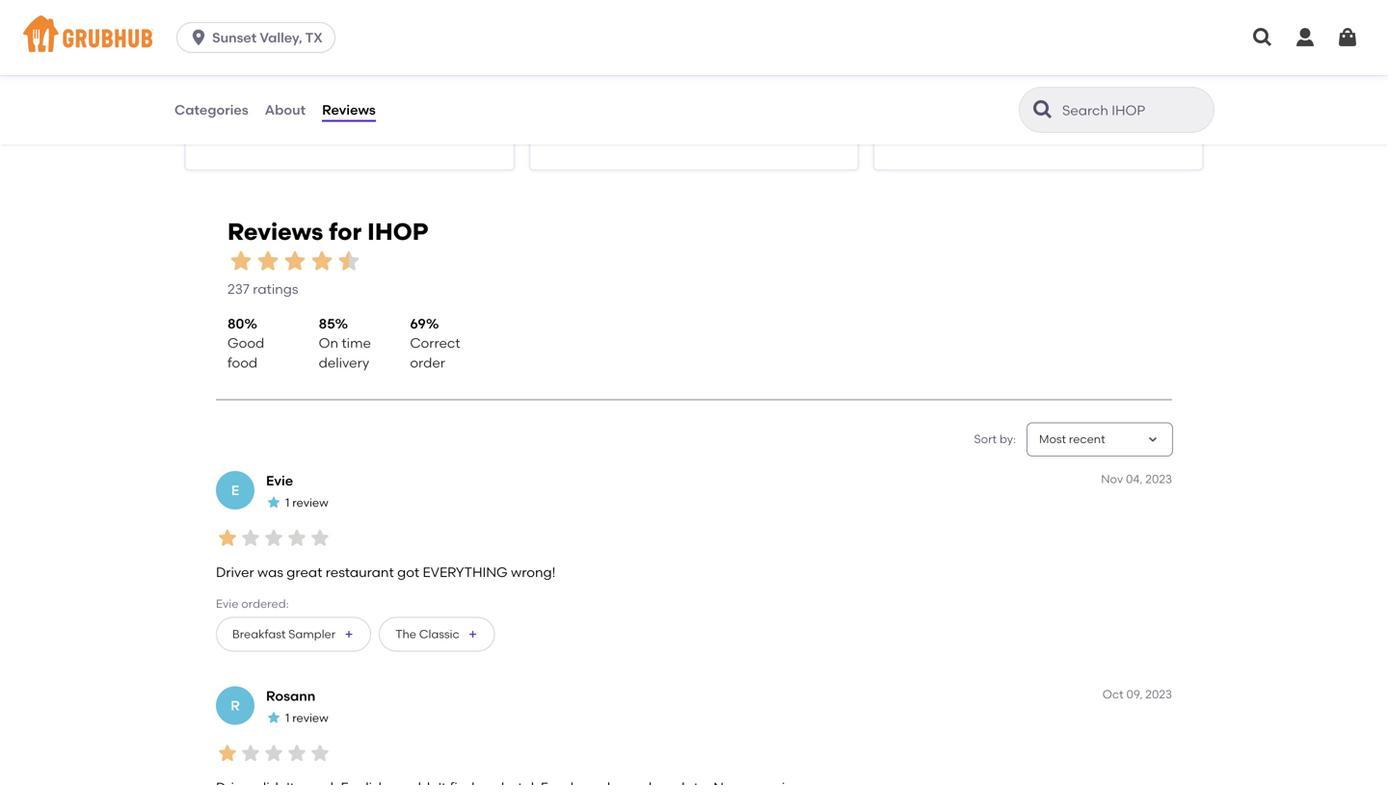 Task type: describe. For each thing, give the bounding box(es) containing it.
american for second subscription pass image from left
[[573, 71, 628, 85]]

breakfast sampler
[[232, 628, 336, 642]]

everything
[[423, 564, 508, 581]]

applebee's link
[[201, 45, 498, 67]]

sort by:
[[974, 432, 1016, 446]]

69
[[410, 316, 426, 332]]

reviews for ihop
[[228, 218, 428, 246]]

25–40 min $2.99 delivery
[[201, 96, 276, 127]]

chicken
[[918, 71, 964, 85]]

driver
[[216, 564, 254, 581]]

recent
[[1069, 432, 1105, 446]]

most
[[1039, 432, 1066, 446]]

got
[[397, 564, 420, 581]]

1 review for rosann
[[285, 712, 328, 726]]

ordered:
[[241, 597, 289, 611]]

svg image inside the sunset valley, tx button
[[189, 28, 208, 47]]

on
[[319, 335, 338, 351]]

evie for evie ordered:
[[216, 597, 239, 611]]

classic
[[419, 628, 460, 642]]

most recent
[[1039, 432, 1105, 446]]

review for rosann
[[292, 712, 328, 726]]

2023 for evie
[[1146, 472, 1172, 486]]

breakfast sampler button
[[216, 617, 371, 652]]

rosann
[[266, 688, 316, 705]]

caret down icon image
[[1145, 432, 1161, 448]]

reviews for reviews for ihop
[[228, 218, 323, 246]]

ratings for 55 ratings
[[1141, 116, 1187, 133]]

85
[[319, 316, 335, 332]]

sort
[[974, 432, 997, 446]]

nov 04, 2023
[[1101, 472, 1172, 486]]

restaurant
[[326, 564, 394, 581]]

correct
[[410, 335, 460, 351]]

80 good food
[[228, 316, 264, 371]]

237 ratings
[[228, 281, 298, 298]]

ihop
[[367, 218, 428, 246]]

1 subscription pass image from the left
[[201, 71, 221, 86]]

evie for evie
[[266, 473, 293, 489]]

reviews button
[[321, 75, 377, 145]]

sunset
[[212, 29, 257, 46]]

1 horizontal spatial svg image
[[1251, 26, 1275, 49]]

Sort by: field
[[1039, 432, 1105, 448]]

2 subscription pass image from the left
[[546, 71, 565, 86]]

categories
[[175, 102, 248, 118]]

1 for rosann
[[285, 712, 290, 726]]

search icon image
[[1032, 98, 1055, 121]]

1 review for evie
[[285, 496, 328, 510]]



Task type: vqa. For each thing, say whether or not it's contained in the screenshot.
second subscription pass image from the right
yes



Task type: locate. For each thing, give the bounding box(es) containing it.
wrong!
[[511, 564, 556, 581]]

ratings right 237
[[253, 281, 298, 298]]

applebee's
[[201, 46, 288, 65]]

delivery down time
[[319, 355, 369, 371]]

delivery
[[233, 113, 276, 127], [319, 355, 369, 371]]

subscription pass image
[[201, 71, 221, 86], [546, 71, 565, 86], [890, 71, 910, 86]]

reviews down applebee's link
[[322, 102, 376, 118]]

1 vertical spatial 1 review
[[285, 712, 328, 726]]

0 vertical spatial 1
[[285, 496, 290, 510]]

85 on time delivery
[[319, 316, 371, 371]]

2 horizontal spatial subscription pass image
[[890, 71, 910, 86]]

1 american from the left
[[229, 71, 284, 85]]

was
[[257, 564, 283, 581]]

delivery down min
[[233, 113, 276, 127]]

0 vertical spatial 2023
[[1146, 472, 1172, 486]]

1 1 review from the top
[[285, 496, 328, 510]]

sampler
[[288, 628, 336, 642]]

food
[[228, 355, 258, 371]]

reviews for reviews
[[322, 102, 376, 118]]

2 1 review from the top
[[285, 712, 328, 726]]

driver was great restaurant got everything wrong!
[[216, 564, 556, 581]]

main navigation navigation
[[0, 0, 1388, 75]]

delivery for on
[[319, 355, 369, 371]]

1 down rosann
[[285, 712, 290, 726]]

tx
[[305, 29, 323, 46]]

1 1 from the top
[[285, 496, 290, 510]]

plus icon image inside the classic button
[[467, 629, 479, 641]]

e
[[231, 482, 239, 499]]

evie
[[266, 473, 293, 489], [216, 597, 239, 611]]

good
[[228, 335, 264, 351]]

plus icon image right classic
[[467, 629, 479, 641]]

0 vertical spatial 1 review
[[285, 496, 328, 510]]

0 vertical spatial delivery
[[233, 113, 276, 127]]

1 horizontal spatial ratings
[[1141, 116, 1187, 133]]

about button
[[264, 75, 307, 145]]

1 right e
[[285, 496, 290, 510]]

the
[[395, 628, 416, 642]]

1 horizontal spatial svg image
[[1336, 26, 1359, 49]]

1 for evie
[[285, 496, 290, 510]]

evie down driver
[[216, 597, 239, 611]]

sunset valley, tx
[[212, 29, 323, 46]]

1 plus icon image from the left
[[343, 629, 355, 641]]

by:
[[1000, 432, 1016, 446]]

2 1 from the top
[[285, 712, 290, 726]]

2 svg image from the left
[[1336, 26, 1359, 49]]

evie right e
[[266, 473, 293, 489]]

great
[[287, 564, 322, 581]]

2 2023 from the top
[[1146, 688, 1172, 702]]

1 vertical spatial reviews
[[228, 218, 323, 246]]

order
[[410, 355, 445, 371]]

80
[[228, 316, 244, 332]]

star icon image
[[1110, 95, 1125, 110], [1125, 95, 1141, 110], [1141, 95, 1156, 110], [1141, 95, 1156, 110], [228, 248, 255, 275], [255, 248, 282, 275], [282, 248, 309, 275], [309, 248, 336, 275], [336, 248, 363, 275], [336, 248, 363, 275], [266, 495, 282, 510], [216, 527, 239, 550], [239, 527, 262, 550], [262, 527, 285, 550], [285, 527, 309, 550], [309, 527, 332, 550], [266, 710, 282, 726], [216, 742, 239, 766], [239, 742, 262, 766], [262, 742, 285, 766], [285, 742, 309, 766], [309, 742, 332, 766]]

plus icon image inside "breakfast sampler" button
[[343, 629, 355, 641]]

1 vertical spatial review
[[292, 712, 328, 726]]

0 horizontal spatial subscription pass image
[[201, 71, 221, 86]]

time
[[342, 335, 371, 351]]

svg image
[[1251, 26, 1275, 49], [189, 28, 208, 47]]

09,
[[1127, 688, 1143, 702]]

0 horizontal spatial svg image
[[1294, 26, 1317, 49]]

american
[[229, 71, 284, 85], [573, 71, 628, 85]]

reviews inside button
[[322, 102, 376, 118]]

2023 right 04,
[[1146, 472, 1172, 486]]

1 review
[[285, 496, 328, 510], [285, 712, 328, 726]]

2 plus icon image from the left
[[467, 629, 479, 641]]

1 vertical spatial evie
[[216, 597, 239, 611]]

breakfast
[[232, 628, 286, 642]]

delivery inside 25–40 min $2.99 delivery
[[233, 113, 276, 127]]

1
[[285, 496, 290, 510], [285, 712, 290, 726]]

plus icon image right sampler in the bottom left of the page
[[343, 629, 355, 641]]

1 horizontal spatial subscription pass image
[[546, 71, 565, 86]]

0 vertical spatial ratings
[[1141, 116, 1187, 133]]

1 review up great on the left bottom of the page
[[285, 496, 328, 510]]

0 horizontal spatial delivery
[[233, 113, 276, 127]]

1 horizontal spatial american
[[573, 71, 628, 85]]

ratings right 55
[[1141, 116, 1187, 133]]

the classic button
[[379, 617, 495, 652]]

1 vertical spatial delivery
[[319, 355, 369, 371]]

min
[[238, 96, 259, 110]]

0 horizontal spatial evie
[[216, 597, 239, 611]]

2023
[[1146, 472, 1172, 486], [1146, 688, 1172, 702]]

about
[[265, 102, 306, 118]]

55
[[1122, 116, 1138, 133]]

0 horizontal spatial american
[[229, 71, 284, 85]]

nov
[[1101, 472, 1123, 486]]

ratings for 237 ratings
[[253, 281, 298, 298]]

Search IHOP search field
[[1061, 101, 1208, 120]]

delivery inside 85 on time delivery
[[319, 355, 369, 371]]

0 horizontal spatial ratings
[[253, 281, 298, 298]]

plus icon image for the classic
[[467, 629, 479, 641]]

review for evie
[[292, 496, 328, 510]]

0 horizontal spatial plus icon image
[[343, 629, 355, 641]]

for
[[329, 218, 362, 246]]

evie ordered:
[[216, 597, 289, 611]]

2 american from the left
[[573, 71, 628, 85]]

oct
[[1103, 688, 1124, 702]]

1 review down rosann
[[285, 712, 328, 726]]

categories button
[[174, 75, 249, 145]]

1 svg image from the left
[[1294, 26, 1317, 49]]

25–40
[[201, 96, 235, 110]]

review down rosann
[[292, 712, 328, 726]]

1 horizontal spatial delivery
[[319, 355, 369, 371]]

3 subscription pass image from the left
[[890, 71, 910, 86]]

0 vertical spatial reviews
[[322, 102, 376, 118]]

review
[[292, 496, 328, 510], [292, 712, 328, 726]]

valley,
[[260, 29, 302, 46]]

1 vertical spatial 1
[[285, 712, 290, 726]]

1 horizontal spatial evie
[[266, 473, 293, 489]]

plus icon image for breakfast sampler
[[343, 629, 355, 641]]

2 review from the top
[[292, 712, 328, 726]]

2023 right 09,
[[1146, 688, 1172, 702]]

american for first subscription pass image from the left
[[229, 71, 284, 85]]

04,
[[1126, 472, 1143, 486]]

0 horizontal spatial svg image
[[189, 28, 208, 47]]

reviews up 237 ratings
[[228, 218, 323, 246]]

1 vertical spatial ratings
[[253, 281, 298, 298]]

2023 for rosann
[[1146, 688, 1172, 702]]

237
[[228, 281, 250, 298]]

plus icon image
[[343, 629, 355, 641], [467, 629, 479, 641]]

the classic
[[395, 628, 460, 642]]

$2.99
[[201, 113, 230, 127]]

reviews
[[322, 102, 376, 118], [228, 218, 323, 246]]

delivery for min
[[233, 113, 276, 127]]

0 vertical spatial evie
[[266, 473, 293, 489]]

r
[[231, 698, 240, 714]]

69 correct order
[[410, 316, 460, 371]]

1 horizontal spatial plus icon image
[[467, 629, 479, 641]]

svg image
[[1294, 26, 1317, 49], [1336, 26, 1359, 49]]

55 ratings
[[1122, 116, 1187, 133]]

ratings
[[1141, 116, 1187, 133], [253, 281, 298, 298]]

1 vertical spatial 2023
[[1146, 688, 1172, 702]]

sunset valley, tx button
[[177, 22, 343, 53]]

1 2023 from the top
[[1146, 472, 1172, 486]]

1 review from the top
[[292, 496, 328, 510]]

oct 09, 2023
[[1103, 688, 1172, 702]]

0 vertical spatial review
[[292, 496, 328, 510]]

review up great on the left bottom of the page
[[292, 496, 328, 510]]



